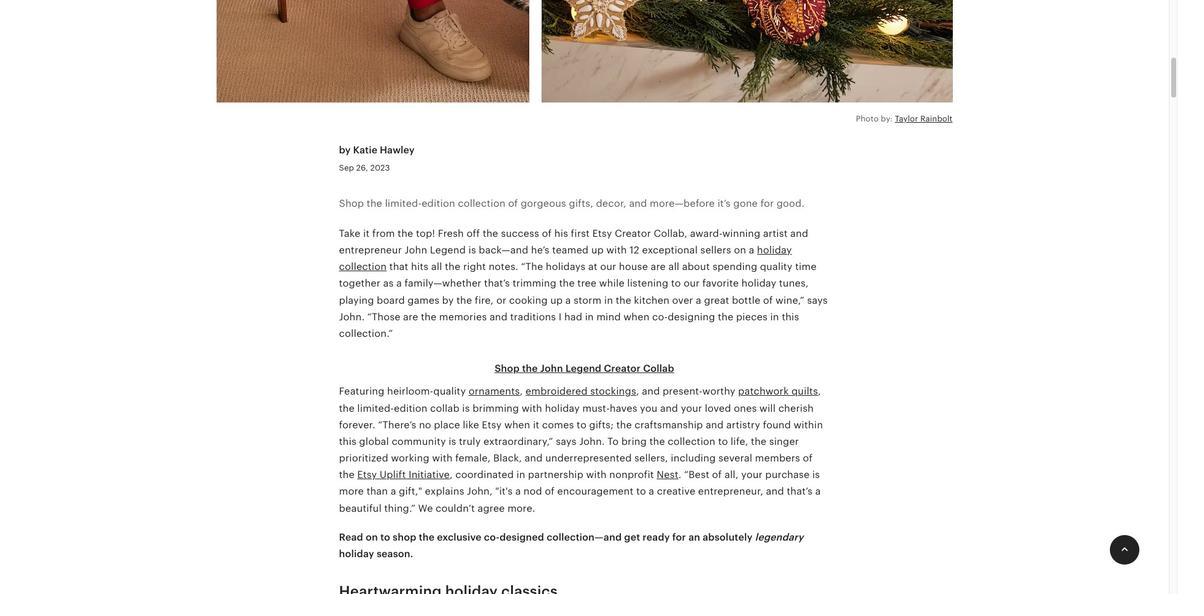 Task type: locate. For each thing, give the bounding box(es) containing it.
your down present-
[[681, 402, 702, 414]]

this down forever.
[[339, 436, 357, 447]]

by up the sep
[[339, 145, 351, 156]]

decor,
[[596, 197, 627, 209]]

thing."
[[384, 502, 416, 514]]

patchwork quilts link
[[738, 386, 818, 397]]

legend
[[430, 244, 466, 256], [566, 363, 602, 374]]

limited- up from at left
[[385, 197, 422, 209]]

the right life,
[[751, 436, 767, 447]]

with left 12
[[606, 244, 627, 256]]

beautiful
[[339, 502, 382, 514]]

1 vertical spatial collection
[[339, 261, 387, 273]]

the up more
[[339, 469, 355, 481]]

designing
[[668, 311, 715, 323]]

by down family—whether
[[442, 294, 454, 306]]

to left gifts;
[[577, 419, 587, 431]]

in
[[604, 294, 613, 306], [585, 311, 594, 323], [770, 311, 779, 323], [517, 469, 525, 481]]

up inside that hits all the right notes. "the holidays at our house are all about spending quality time together as a family—whether that's trimming the tree while listening to our favorite holiday tunes, playing board games by the fire, or cooking up a storm in the kitchen over a great bottle of wine," says john. "those are the memories and traditions i had in mind when co-designing the pieces in this collection."
[[550, 294, 563, 306]]

all right hits
[[431, 261, 442, 273]]

0 vertical spatial legend
[[430, 244, 466, 256]]

1 horizontal spatial john.
[[579, 436, 605, 447]]

1 horizontal spatial up
[[591, 244, 604, 256]]

0 horizontal spatial by
[[339, 145, 351, 156]]

john inside take it from the top! fresh off the success of his first etsy creator collab, award-winning artist and entrepreneur john legend is back—and he's teamed up with 12 exceptional sellers on a
[[405, 244, 427, 256]]

1 vertical spatial legend
[[566, 363, 602, 374]]

read on to shop the exclusive co-designed collection—and get ready for an absolutely legendary holiday season.
[[339, 531, 804, 560]]

collection up together
[[339, 261, 387, 273]]

shop up ornaments
[[495, 363, 520, 374]]

an
[[689, 531, 700, 543]]

with up initiative
[[432, 452, 453, 464]]

that's down purchase
[[787, 486, 813, 497]]

edition for collab
[[394, 402, 428, 414]]

etsy down prioritized on the left of the page
[[357, 469, 377, 481]]

0 vertical spatial john
[[405, 244, 427, 256]]

our down about
[[684, 278, 700, 289]]

holiday up comes
[[545, 402, 580, 414]]

creator inside take it from the top! fresh off the success of his first etsy creator collab, award-winning artist and entrepreneur john legend is back—and he's teamed up with 12 exceptional sellers on a
[[615, 228, 651, 239]]

within
[[794, 419, 823, 431]]

with inside take it from the top! fresh off the success of his first etsy creator collab, award-winning artist and entrepreneur john legend is back—and he's teamed up with 12 exceptional sellers on a
[[606, 244, 627, 256]]

0 horizontal spatial shop
[[339, 197, 364, 209]]

john. up underrepresented
[[579, 436, 605, 447]]

the up sellers, in the right of the page
[[650, 436, 665, 447]]

by katie hawley
[[339, 145, 415, 156]]

0 horizontal spatial this
[[339, 436, 357, 447]]

0 horizontal spatial up
[[550, 294, 563, 306]]

holiday down artist
[[757, 244, 792, 256]]

holiday up bottle
[[742, 278, 777, 289]]

get
[[624, 531, 640, 543]]

nonprofit
[[609, 469, 654, 481]]

house
[[619, 261, 648, 273]]

that's up or
[[484, 278, 510, 289]]

holiday inside , the limited-edition collab is brimming with holiday must-haves you and your loved ones will cherish forever. "there's no place like etsy when it comes to gifts; the craftsmanship and artistry found within this global community is truly extraordinary," says john. to bring the collection to life, the singer prioritized working with female, black, and underrepresented sellers, including several members of the
[[545, 402, 580, 414]]

0 horizontal spatial etsy
[[357, 469, 377, 481]]

1 vertical spatial your
[[741, 469, 763, 481]]

collab
[[643, 363, 674, 374]]

limited- for shop the limited-edition collection of gorgeous gifts, decor, and more—before it's gone for good.
[[385, 197, 422, 209]]

2 all from the left
[[669, 261, 680, 273]]

explains
[[425, 486, 464, 497]]

up up the i
[[550, 294, 563, 306]]

it inside take it from the top! fresh off the success of his first etsy creator collab, award-winning artist and entrepreneur john legend is back—and he's teamed up with 12 exceptional sellers on a
[[363, 228, 370, 239]]

that
[[389, 261, 408, 273]]

1 vertical spatial etsy
[[482, 419, 502, 431]]

1 vertical spatial for
[[673, 531, 686, 543]]

in down wine,"
[[770, 311, 779, 323]]

0 horizontal spatial john.
[[339, 311, 365, 323]]

of right bottle
[[763, 294, 773, 306]]

0 horizontal spatial are
[[403, 311, 418, 323]]

your right the all, on the bottom
[[741, 469, 763, 481]]

1 vertical spatial by
[[442, 294, 454, 306]]

limited- for , the limited-edition collab is brimming with holiday must-haves you and your loved ones will cherish forever. "there's no place like etsy when it comes to gifts; the craftsmanship and artistry found within this global community is truly extraordinary," says john. to bring the collection to life, the singer prioritized working with female, black, and underrepresented sellers, including several members of the
[[357, 402, 394, 414]]

1 vertical spatial co-
[[484, 531, 500, 543]]

several
[[719, 452, 753, 464]]

holiday inside holiday collection
[[757, 244, 792, 256]]

loved
[[705, 402, 731, 414]]

0 horizontal spatial collection
[[339, 261, 387, 273]]

edition down heirloom-
[[394, 402, 428, 414]]

all down exceptional
[[669, 261, 680, 273]]

and down the loved
[[706, 419, 724, 431]]

is inside take it from the top! fresh off the success of his first etsy creator collab, award-winning artist and entrepreneur john legend is back—and he's teamed up with 12 exceptional sellers on a
[[469, 244, 476, 256]]

is down off
[[469, 244, 476, 256]]

, up within at the bottom of the page
[[818, 386, 821, 397]]

john. inside , the limited-edition collab is brimming with holiday must-haves you and your loved ones will cherish forever. "there's no place like etsy when it comes to gifts; the craftsmanship and artistry found within this global community is truly extraordinary," says john. to bring the collection to life, the singer prioritized working with female, black, and underrepresented sellers, including several members of the
[[579, 436, 605, 447]]

to inside read on to shop the exclusive co-designed collection—and get ready for an absolutely legendary holiday season.
[[380, 531, 390, 543]]

of up purchase
[[803, 452, 813, 464]]

the up family—whether
[[445, 261, 461, 273]]

hawley
[[380, 145, 415, 156]]

shop up "take"
[[339, 197, 364, 209]]

2 horizontal spatial etsy
[[592, 228, 612, 239]]

0 horizontal spatial that's
[[484, 278, 510, 289]]

is inside . "best of all, your purchase is more than a gift," explains john, "it's a nod of encouragement to a creative entrepreneur, and that's a beautiful thing." we couldn't agree more.
[[812, 469, 820, 481]]

to down nonprofit
[[636, 486, 646, 497]]

entrepreneur,
[[698, 486, 764, 497]]

legend inside take it from the top! fresh off the success of his first etsy creator collab, award-winning artist and entrepreneur john legend is back—and he's teamed up with 12 exceptional sellers on a
[[430, 244, 466, 256]]

and down purchase
[[766, 486, 784, 497]]

nod
[[524, 486, 542, 497]]

1 horizontal spatial all
[[669, 261, 680, 273]]

1 vertical spatial shop
[[495, 363, 520, 374]]

for inside read on to shop the exclusive co-designed collection—and get ready for an absolutely legendary holiday season.
[[673, 531, 686, 543]]

1 horizontal spatial etsy
[[482, 419, 502, 431]]

1 vertical spatial john.
[[579, 436, 605, 447]]

0 horizontal spatial it
[[363, 228, 370, 239]]

members
[[755, 452, 800, 464]]

it left comes
[[533, 419, 539, 431]]

of left his
[[542, 228, 552, 239]]

0 horizontal spatial your
[[681, 402, 702, 414]]

gifts;
[[589, 419, 614, 431]]

games
[[408, 294, 440, 306]]

edition for collection
[[422, 197, 455, 209]]

encouragement
[[557, 486, 634, 497]]

says down comes
[[556, 436, 577, 447]]

on
[[734, 244, 746, 256], [366, 531, 378, 543]]

etsy inside , the limited-edition collab is brimming with holiday must-haves you and your loved ones will cherish forever. "there's no place like etsy when it comes to gifts; the craftsmanship and artistry found within this global community is truly extraordinary," says john. to bring the collection to life, the singer prioritized working with female, black, and underrepresented sellers, including several members of the
[[482, 419, 502, 431]]

2 vertical spatial collection
[[668, 436, 716, 447]]

1 horizontal spatial co-
[[652, 311, 668, 323]]

is right purchase
[[812, 469, 820, 481]]

0 horizontal spatial when
[[504, 419, 530, 431]]

shop the john legend creator collab
[[495, 363, 674, 374]]

the
[[367, 197, 382, 209], [398, 228, 413, 239], [483, 228, 498, 239], [445, 261, 461, 273], [559, 278, 575, 289], [457, 294, 472, 306], [616, 294, 631, 306], [421, 311, 437, 323], [718, 311, 734, 323], [522, 363, 538, 374], [339, 402, 355, 414], [616, 419, 632, 431], [650, 436, 665, 447], [751, 436, 767, 447], [339, 469, 355, 481], [419, 531, 435, 543]]

and inside that hits all the right notes. "the holidays at our house are all about spending quality time together as a family—whether that's trimming the tree while listening to our favorite holiday tunes, playing board games by the fire, or cooking up a storm in the kitchen over a great bottle of wine," says john. "those are the memories and traditions i had in mind when co-designing the pieces in this collection."
[[490, 311, 508, 323]]

1 horizontal spatial this
[[782, 311, 799, 323]]

1 vertical spatial up
[[550, 294, 563, 306]]

creator
[[615, 228, 651, 239], [604, 363, 641, 374]]

1 vertical spatial when
[[504, 419, 530, 431]]

2 vertical spatial etsy
[[357, 469, 377, 481]]

says right wine,"
[[807, 294, 828, 306]]

0 vertical spatial our
[[600, 261, 616, 273]]

0 horizontal spatial our
[[600, 261, 616, 273]]

season.
[[377, 548, 413, 560]]

gone
[[734, 197, 758, 209]]

0 vertical spatial quality
[[760, 261, 793, 273]]

etsy right the "first"
[[592, 228, 612, 239]]

off
[[467, 228, 480, 239]]

"the
[[521, 261, 543, 273]]

to left shop
[[380, 531, 390, 543]]

by
[[339, 145, 351, 156], [442, 294, 454, 306]]

collection up off
[[458, 197, 506, 209]]

1 horizontal spatial quality
[[760, 261, 793, 273]]

embroidered stockings link
[[526, 386, 636, 397]]

the down games
[[421, 311, 437, 323]]

black,
[[493, 452, 522, 464]]

this down wine,"
[[782, 311, 799, 323]]

creator up stockings
[[604, 363, 641, 374]]

the right shop
[[419, 531, 435, 543]]

the down haves
[[616, 419, 632, 431]]

0 horizontal spatial co-
[[484, 531, 500, 543]]

worthy
[[703, 386, 736, 397]]

0 vertical spatial your
[[681, 402, 702, 414]]

gift,"
[[399, 486, 422, 497]]

says inside , the limited-edition collab is brimming with holiday must-haves you and your loved ones will cherish forever. "there's no place like etsy when it comes to gifts; the craftsmanship and artistry found within this global community is truly extraordinary," says john. to bring the collection to life, the singer prioritized working with female, black, and underrepresented sellers, including several members of the
[[556, 436, 577, 447]]

creative
[[657, 486, 696, 497]]

0 vertical spatial collection
[[458, 197, 506, 209]]

john. inside that hits all the right notes. "the holidays at our house are all about spending quality time together as a family—whether that's trimming the tree while listening to our favorite holiday tunes, playing board games by the fire, or cooking up a storm in the kitchen over a great bottle of wine," says john. "those are the memories and traditions i had in mind when co-designing the pieces in this collection."
[[339, 311, 365, 323]]

brimming
[[473, 402, 519, 414]]

0 horizontal spatial john
[[405, 244, 427, 256]]

ornaments
[[469, 386, 520, 397]]

1 horizontal spatial on
[[734, 244, 746, 256]]

edition
[[422, 197, 455, 209], [394, 402, 428, 414]]

gifts,
[[569, 197, 593, 209]]

that's inside . "best of all, your purchase is more than a gift," explains john, "it's a nod of encouragement to a creative entrepreneur, and that's a beautiful thing." we couldn't agree more.
[[787, 486, 813, 497]]

1 vertical spatial this
[[339, 436, 357, 447]]

shop
[[339, 197, 364, 209], [495, 363, 520, 374]]

family—whether
[[405, 278, 482, 289]]

1 horizontal spatial for
[[761, 197, 774, 209]]

edition inside , the limited-edition collab is brimming with holiday must-haves you and your loved ones will cherish forever. "there's no place like etsy when it comes to gifts; the craftsmanship and artistry found within this global community is truly extraordinary," says john. to bring the collection to life, the singer prioritized working with female, black, and underrepresented sellers, including several members of the
[[394, 402, 428, 414]]

john.
[[339, 311, 365, 323], [579, 436, 605, 447]]

holiday
[[757, 244, 792, 256], [742, 278, 777, 289], [545, 402, 580, 414], [339, 548, 374, 560]]

0 horizontal spatial all
[[431, 261, 442, 273]]

0 vertical spatial up
[[591, 244, 604, 256]]

0 horizontal spatial for
[[673, 531, 686, 543]]

0 vertical spatial this
[[782, 311, 799, 323]]

truly
[[459, 436, 481, 447]]

including
[[671, 452, 716, 464]]

legend up embroidered stockings link
[[566, 363, 602, 374]]

quality up collab
[[433, 386, 466, 397]]

the up memories
[[457, 294, 472, 306]]

1 horizontal spatial your
[[741, 469, 763, 481]]

haves
[[610, 402, 637, 414]]

and down or
[[490, 311, 508, 323]]

1 vertical spatial are
[[403, 311, 418, 323]]

and up craftsmanship
[[660, 402, 678, 414]]

1 horizontal spatial that's
[[787, 486, 813, 497]]

2 horizontal spatial collection
[[668, 436, 716, 447]]

0 vertical spatial shop
[[339, 197, 364, 209]]

for right gone
[[761, 197, 774, 209]]

limited- down featuring
[[357, 402, 394, 414]]

up inside take it from the top! fresh off the success of his first etsy creator collab, award-winning artist and entrepreneur john legend is back—and he's teamed up with 12 exceptional sellers on a
[[591, 244, 604, 256]]

quality inside that hits all the right notes. "the holidays at our house are all about spending quality time together as a family—whether that's trimming the tree while listening to our favorite holiday tunes, playing board games by the fire, or cooking up a storm in the kitchen over a great bottle of wine," says john. "those are the memories and traditions i had in mind when co-designing the pieces in this collection."
[[760, 261, 793, 273]]

collection inside , the limited-edition collab is brimming with holiday must-haves you and your loved ones will cherish forever. "there's no place like etsy when it comes to gifts; the craftsmanship and artistry found within this global community is truly extraordinary," says john. to bring the collection to life, the singer prioritized working with female, black, and underrepresented sellers, including several members of the
[[668, 436, 716, 447]]

limited- inside , the limited-edition collab is brimming with holiday must-haves you and your loved ones will cherish forever. "there's no place like etsy when it comes to gifts; the craftsmanship and artistry found within this global community is truly extraordinary," says john. to bring the collection to life, the singer prioritized working with female, black, and underrepresented sellers, including several members of the
[[357, 402, 394, 414]]

1 vertical spatial says
[[556, 436, 577, 447]]

you
[[640, 402, 658, 414]]

etsy down brimming on the left of page
[[482, 419, 502, 431]]

on down winning
[[734, 244, 746, 256]]

0 vertical spatial by
[[339, 145, 351, 156]]

up up the at
[[591, 244, 604, 256]]

extraordinary,"
[[484, 436, 553, 447]]

i
[[559, 311, 562, 323]]

memories
[[439, 311, 487, 323]]

1 vertical spatial it
[[533, 419, 539, 431]]

1 vertical spatial creator
[[604, 363, 641, 374]]

0 horizontal spatial on
[[366, 531, 378, 543]]

0 vertical spatial edition
[[422, 197, 455, 209]]

it right "take"
[[363, 228, 370, 239]]

quality up tunes,
[[760, 261, 793, 273]]

nest link
[[657, 469, 679, 481]]

0 vertical spatial says
[[807, 294, 828, 306]]

0 horizontal spatial quality
[[433, 386, 466, 397]]

legend down fresh
[[430, 244, 466, 256]]

says
[[807, 294, 828, 306], [556, 436, 577, 447]]

0 vertical spatial etsy
[[592, 228, 612, 239]]

the down while at the top
[[616, 294, 631, 306]]

and right artist
[[790, 228, 808, 239]]

of
[[508, 197, 518, 209], [542, 228, 552, 239], [763, 294, 773, 306], [803, 452, 813, 464], [712, 469, 722, 481], [545, 486, 555, 497]]

collab,
[[654, 228, 687, 239]]

0 vertical spatial co-
[[652, 311, 668, 323]]

katie
[[353, 145, 377, 156]]

0 vertical spatial limited-
[[385, 197, 422, 209]]

a
[[749, 244, 755, 256], [396, 278, 402, 289], [566, 294, 571, 306], [696, 294, 702, 306], [391, 486, 396, 497], [515, 486, 521, 497], [649, 486, 654, 497], [815, 486, 821, 497]]

time
[[795, 261, 817, 273]]

co- down kitchen
[[652, 311, 668, 323]]

a inside take it from the top! fresh off the success of his first etsy creator collab, award-winning artist and entrepreneur john legend is back—and he's teamed up with 12 exceptional sellers on a
[[749, 244, 755, 256]]

it
[[363, 228, 370, 239], [533, 419, 539, 431]]

john up embroidered
[[540, 363, 563, 374]]

0 vertical spatial on
[[734, 244, 746, 256]]

0 vertical spatial are
[[651, 261, 666, 273]]

listening
[[627, 278, 668, 289]]

of inside , the limited-edition collab is brimming with holiday must-haves you and your loved ones will cherish forever. "there's no place like etsy when it comes to gifts; the craftsmanship and artistry found within this global community is truly extraordinary," says john. to bring the collection to life, the singer prioritized working with female, black, and underrepresented sellers, including several members of the
[[803, 452, 813, 464]]

more—before
[[650, 197, 715, 209]]

back—and
[[479, 244, 528, 256]]

on right read
[[366, 531, 378, 543]]

1 vertical spatial on
[[366, 531, 378, 543]]

1 horizontal spatial when
[[624, 311, 650, 323]]

0 vertical spatial creator
[[615, 228, 651, 239]]

0 horizontal spatial says
[[556, 436, 577, 447]]

1 horizontal spatial john
[[540, 363, 563, 374]]

0 vertical spatial when
[[624, 311, 650, 323]]

holiday down read
[[339, 548, 374, 560]]

to up over
[[671, 278, 681, 289]]

on inside read on to shop the exclusive co-designed collection—and get ready for an absolutely legendary holiday season.
[[366, 531, 378, 543]]

, left embroidered
[[520, 386, 523, 397]]

will
[[760, 402, 776, 414]]

notes.
[[489, 261, 518, 273]]

when up "extraordinary,""
[[504, 419, 530, 431]]

are up listening
[[651, 261, 666, 273]]

1 horizontal spatial our
[[684, 278, 700, 289]]

ready
[[643, 531, 670, 543]]

life,
[[731, 436, 748, 447]]

john,
[[467, 486, 493, 497]]

1 horizontal spatial says
[[807, 294, 828, 306]]

photo by: taylor rainbolt
[[856, 114, 953, 124]]

female,
[[455, 452, 491, 464]]

for left an
[[673, 531, 686, 543]]

1 horizontal spatial it
[[533, 419, 539, 431]]

no
[[419, 419, 431, 431]]

1 vertical spatial our
[[684, 278, 700, 289]]

our right the at
[[600, 261, 616, 273]]

are down games
[[403, 311, 418, 323]]

1 vertical spatial limited-
[[357, 402, 394, 414]]

1 horizontal spatial shop
[[495, 363, 520, 374]]

1 horizontal spatial collection
[[458, 197, 506, 209]]

over
[[672, 294, 693, 306]]

the inside read on to shop the exclusive co-designed collection—and get ready for an absolutely legendary holiday season.
[[419, 531, 435, 543]]

had
[[564, 311, 582, 323]]

are
[[651, 261, 666, 273], [403, 311, 418, 323]]

when down kitchen
[[624, 311, 650, 323]]

0 vertical spatial that's
[[484, 278, 510, 289]]

shop for shop the john legend creator collab
[[495, 363, 520, 374]]

1 horizontal spatial by
[[442, 294, 454, 306]]

1 horizontal spatial legend
[[566, 363, 602, 374]]

1 vertical spatial edition
[[394, 402, 428, 414]]

creator up 12
[[615, 228, 651, 239]]

at
[[588, 261, 598, 273]]

0 horizontal spatial legend
[[430, 244, 466, 256]]

the right off
[[483, 228, 498, 239]]

john up hits
[[405, 244, 427, 256]]

underrepresented
[[545, 452, 632, 464]]

edition up fresh
[[422, 197, 455, 209]]

john. down playing
[[339, 311, 365, 323]]

0 vertical spatial john.
[[339, 311, 365, 323]]

that's
[[484, 278, 510, 289], [787, 486, 813, 497]]

1 vertical spatial that's
[[787, 486, 813, 497]]

0 vertical spatial it
[[363, 228, 370, 239]]



Task type: describe. For each thing, give the bounding box(es) containing it.
holidays
[[546, 261, 586, 273]]

mind
[[597, 311, 621, 323]]

. "best of all, your purchase is more than a gift," explains john, "it's a nod of encouragement to a creative entrepreneur, and that's a beautiful thing." we couldn't agree more.
[[339, 469, 821, 514]]

, up haves
[[636, 386, 639, 397]]

featuring
[[339, 386, 385, 397]]

craftsmanship
[[635, 419, 703, 431]]

absolutely
[[703, 531, 753, 543]]

1 all from the left
[[431, 261, 442, 273]]

or
[[496, 294, 506, 306]]

to
[[608, 436, 619, 447]]

shop the limited-edition collection of gorgeous gifts, decor, and more—before it's gone for good.
[[339, 197, 805, 209]]

the up embroidered
[[522, 363, 538, 374]]

favorite
[[703, 278, 739, 289]]

and inside . "best of all, your purchase is more than a gift," explains john, "it's a nod of encouragement to a creative entrepreneur, and that's a beautiful thing." we couldn't agree more.
[[766, 486, 784, 497]]

about
[[682, 261, 710, 273]]

great
[[704, 294, 729, 306]]

to inside that hits all the right notes. "the holidays at our house are all about spending quality time together as a family—whether that's trimming the tree while listening to our favorite holiday tunes, playing board games by the fire, or cooking up a storm in the kitchen over a great bottle of wine," says john. "those are the memories and traditions i had in mind when co-designing the pieces in this collection."
[[671, 278, 681, 289]]

fire,
[[475, 294, 494, 306]]

co- inside that hits all the right notes. "the holidays at our house are all about spending quality time together as a family—whether that's trimming the tree while listening to our favorite holiday tunes, playing board games by the fire, or cooking up a storm in the kitchen over a great bottle of wine," says john. "those are the memories and traditions i had in mind when co-designing the pieces in this collection."
[[652, 311, 668, 323]]

that's inside that hits all the right notes. "the holidays at our house are all about spending quality time together as a family—whether that's trimming the tree while listening to our favorite holiday tunes, playing board games by the fire, or cooking up a storm in the kitchen over a great bottle of wine," says john. "those are the memories and traditions i had in mind when co-designing the pieces in this collection."
[[484, 278, 510, 289]]

couldn't
[[436, 502, 475, 514]]

found
[[763, 419, 791, 431]]

in right had
[[585, 311, 594, 323]]

and down "extraordinary,""
[[525, 452, 543, 464]]

designed
[[500, 531, 544, 543]]

patchwork
[[738, 386, 789, 397]]

to inside . "best of all, your purchase is more than a gift," explains john, "it's a nod of encouragement to a creative entrepreneur, and that's a beautiful thing." we couldn't agree more.
[[636, 486, 646, 497]]

partnership
[[528, 469, 584, 481]]

1 vertical spatial quality
[[433, 386, 466, 397]]

holiday inside read on to shop the exclusive co-designed collection—and get ready for an absolutely legendary holiday season.
[[339, 548, 374, 560]]

take
[[339, 228, 361, 239]]

2023
[[370, 164, 390, 173]]

1 horizontal spatial are
[[651, 261, 666, 273]]

is up like
[[462, 402, 470, 414]]

in up nod
[[517, 469, 525, 481]]

shop
[[393, 531, 416, 543]]

when inside that hits all the right notes. "the holidays at our house are all about spending quality time together as a family—whether that's trimming the tree while listening to our favorite holiday tunes, playing board games by the fire, or cooking up a storm in the kitchen over a great bottle of wine," says john. "those are the memories and traditions i had in mind when co-designing the pieces in this collection."
[[624, 311, 650, 323]]

entrepreneur
[[339, 244, 402, 256]]

etsy uplift initiative link
[[357, 469, 450, 481]]

, up "explains"
[[450, 469, 453, 481]]

with up encouragement
[[586, 469, 607, 481]]

featuring heirloom-quality ornaments , embroidered stockings , and present-worthy patchwork quilts
[[339, 386, 818, 397]]

with down embroidered
[[522, 402, 542, 414]]

12
[[630, 244, 640, 256]]

top!
[[416, 228, 435, 239]]

"it's
[[495, 486, 513, 497]]

shop for shop the limited-edition collection of gorgeous gifts, decor, and more—before it's gone for good.
[[339, 197, 364, 209]]

quilts
[[792, 386, 818, 397]]

1 vertical spatial john
[[540, 363, 563, 374]]

success
[[501, 228, 539, 239]]

playing
[[339, 294, 374, 306]]

etsy uplift initiative , coordinated in partnership with nonprofit nest
[[357, 469, 679, 481]]

this inside that hits all the right notes. "the holidays at our house are all about spending quality time together as a family—whether that's trimming the tree while listening to our favorite holiday tunes, playing board games by the fire, or cooking up a storm in the kitchen over a great bottle of wine," says john. "those are the memories and traditions i had in mind when co-designing the pieces in this collection."
[[782, 311, 799, 323]]

right
[[463, 261, 486, 273]]

and right decor,
[[629, 197, 647, 209]]

tunes,
[[779, 278, 809, 289]]

singer
[[769, 436, 799, 447]]

your inside . "best of all, your purchase is more than a gift," explains john, "it's a nod of encouragement to a creative entrepreneur, and that's a beautiful thing." we couldn't agree more.
[[741, 469, 763, 481]]

present-
[[663, 386, 703, 397]]

"there's
[[378, 419, 416, 431]]

of right nod
[[545, 486, 555, 497]]

taylor rainbolt link
[[895, 114, 953, 124]]

of inside that hits all the right notes. "the holidays at our house are all about spending quality time together as a family—whether that's trimming the tree while listening to our favorite holiday tunes, playing board games by the fire, or cooking up a storm in the kitchen over a great bottle of wine," says john. "those are the memories and traditions i had in mind when co-designing the pieces in this collection."
[[763, 294, 773, 306]]

read
[[339, 531, 363, 543]]

to left life,
[[718, 436, 728, 447]]

take it from the top! fresh off the success of his first etsy creator collab, award-winning artist and entrepreneur john legend is back—and he's teamed up with 12 exceptional sellers on a
[[339, 228, 808, 256]]

artistry
[[726, 419, 760, 431]]

wine,"
[[776, 294, 805, 306]]

the up forever.
[[339, 402, 355, 414]]

he's
[[531, 244, 550, 256]]

the up from at left
[[367, 197, 382, 209]]

award-
[[690, 228, 722, 239]]

embroidered
[[526, 386, 588, 397]]

heirloom-
[[387, 386, 433, 397]]

teamed
[[552, 244, 589, 256]]

community
[[392, 436, 446, 447]]

initiative
[[409, 469, 450, 481]]

it inside , the limited-edition collab is brimming with holiday must-haves you and your loved ones will cherish forever. "there's no place like etsy when it comes to gifts; the craftsmanship and artistry found within this global community is truly extraordinary," says john. to bring the collection to life, the singer prioritized working with female, black, and underrepresented sellers, including several members of the
[[533, 419, 539, 431]]

place
[[434, 419, 460, 431]]

the left the top!
[[398, 228, 413, 239]]

this inside , the limited-edition collab is brimming with holiday must-haves you and your loved ones will cherish forever. "there's no place like etsy when it comes to gifts; the craftsmanship and artistry found within this global community is truly extraordinary," says john. to bring the collection to life, the singer prioritized working with female, black, and underrepresented sellers, including several members of the
[[339, 436, 357, 447]]

together
[[339, 278, 381, 289]]

and up you
[[642, 386, 660, 397]]

forever.
[[339, 419, 375, 431]]

as
[[383, 278, 394, 289]]

purchase
[[765, 469, 810, 481]]

nest
[[657, 469, 679, 481]]

spending
[[713, 261, 757, 273]]

sep
[[339, 164, 354, 173]]

bottle
[[732, 294, 761, 306]]

the down holidays
[[559, 278, 575, 289]]

and inside take it from the top! fresh off the success of his first etsy creator collab, award-winning artist and entrepreneur john legend is back—and he's teamed up with 12 exceptional sellers on a
[[790, 228, 808, 239]]

stockings
[[590, 386, 636, 397]]

like
[[463, 419, 479, 431]]

exceptional
[[642, 244, 698, 256]]

agree
[[478, 502, 505, 514]]

collection—and
[[547, 531, 622, 543]]

of left gorgeous
[[508, 197, 518, 209]]

sellers
[[701, 244, 731, 256]]

, inside , the limited-edition collab is brimming with holiday must-haves you and your loved ones will cherish forever. "there's no place like etsy when it comes to gifts; the craftsmanship and artistry found within this global community is truly extraordinary," says john. to bring the collection to life, the singer prioritized working with female, black, and underrepresented sellers, including several members of the
[[818, 386, 821, 397]]

coordinated
[[455, 469, 514, 481]]

traditions
[[510, 311, 556, 323]]

of left the all, on the bottom
[[712, 469, 722, 481]]

on inside take it from the top! fresh off the success of his first etsy creator collab, award-winning artist and entrepreneur john legend is back—and he's teamed up with 12 exceptional sellers on a
[[734, 244, 746, 256]]

legendary
[[755, 531, 804, 543]]

all,
[[725, 469, 739, 481]]

artist
[[763, 228, 788, 239]]

0 vertical spatial for
[[761, 197, 774, 209]]

john legend poses with items from his etsy creator collab image
[[216, 0, 953, 110]]

says inside that hits all the right notes. "the holidays at our house are all about spending quality time together as a family—whether that's trimming the tree while listening to our favorite holiday tunes, playing board games by the fire, or cooking up a storm in the kitchen over a great bottle of wine," says john. "those are the memories and traditions i had in mind when co-designing the pieces in this collection."
[[807, 294, 828, 306]]

global
[[359, 436, 389, 447]]

is left the truly
[[449, 436, 456, 447]]

the down great at the right
[[718, 311, 734, 323]]

by inside that hits all the right notes. "the holidays at our house are all about spending quality time together as a family—whether that's trimming the tree while listening to our favorite holiday tunes, playing board games by the fire, or cooking up a storm in the kitchen over a great bottle of wine," says john. "those are the memories and traditions i had in mind when co-designing the pieces in this collection."
[[442, 294, 454, 306]]

his
[[554, 228, 568, 239]]

co- inside read on to shop the exclusive co-designed collection—and get ready for an absolutely legendary holiday season.
[[484, 531, 500, 543]]

etsy inside take it from the top! fresh off the success of his first etsy creator collab, award-winning artist and entrepreneur john legend is back—and he's teamed up with 12 exceptional sellers on a
[[592, 228, 612, 239]]

"best
[[684, 469, 710, 481]]

of inside take it from the top! fresh off the success of his first etsy creator collab, award-winning artist and entrepreneur john legend is back—and he's teamed up with 12 exceptional sellers on a
[[542, 228, 552, 239]]

collection."
[[339, 328, 393, 339]]

trimming
[[513, 278, 557, 289]]

in up mind on the right bottom of the page
[[604, 294, 613, 306]]

holiday inside that hits all the right notes. "the holidays at our house are all about spending quality time together as a family—whether that's trimming the tree while listening to our favorite holiday tunes, playing board games by the fire, or cooking up a storm in the kitchen over a great bottle of wine," says john. "those are the memories and traditions i had in mind when co-designing the pieces in this collection."
[[742, 278, 777, 289]]

collection inside holiday collection
[[339, 261, 387, 273]]

your inside , the limited-edition collab is brimming with holiday must-haves you and your loved ones will cherish forever. "there's no place like etsy when it comes to gifts; the craftsmanship and artistry found within this global community is truly extraordinary," says john. to bring the collection to life, the singer prioritized working with female, black, and underrepresented sellers, including several members of the
[[681, 402, 702, 414]]

more
[[339, 486, 364, 497]]

"those
[[367, 311, 401, 323]]

taylor
[[895, 114, 918, 124]]

comes
[[542, 419, 574, 431]]

when inside , the limited-edition collab is brimming with holiday must-haves you and your loved ones will cherish forever. "there's no place like etsy when it comes to gifts; the craftsmanship and artistry found within this global community is truly extraordinary," says john. to bring the collection to life, the singer prioritized working with female, black, and underrepresented sellers, including several members of the
[[504, 419, 530, 431]]

holiday collection
[[339, 244, 792, 273]]

that hits all the right notes. "the holidays at our house are all about spending quality time together as a family—whether that's trimming the tree while listening to our favorite holiday tunes, playing board games by the fire, or cooking up a storm in the kitchen over a great bottle of wine," says john. "those are the memories and traditions i had in mind when co-designing the pieces in this collection."
[[339, 261, 828, 339]]



Task type: vqa. For each thing, say whether or not it's contained in the screenshot.
Etsy's
no



